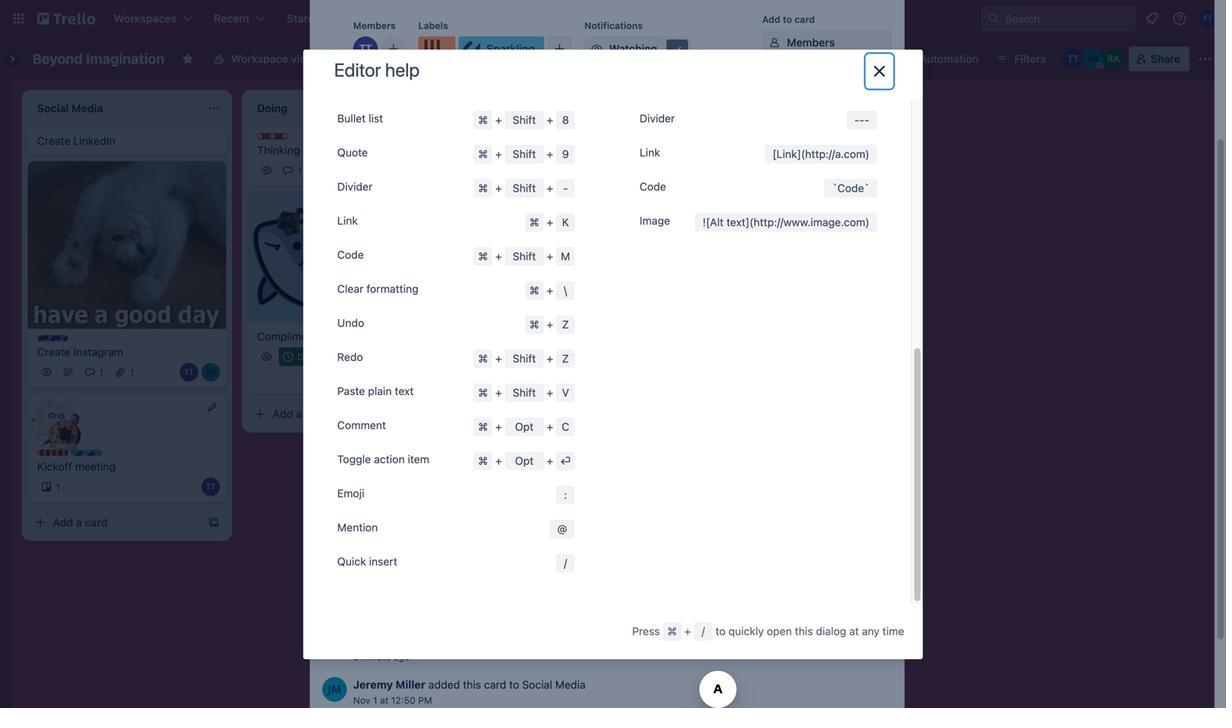 Task type: vqa. For each thing, say whether or not it's contained in the screenshot.


Task type: locate. For each thing, give the bounding box(es) containing it.
1 vertical spatial opt
[[515, 455, 534, 467]]

m
[[561, 250, 571, 263]]

2 shift from the top
[[513, 148, 536, 160]]

this inside jeremy miller added this card to social media nov 1 at 12:50 pm
[[463, 679, 481, 691]]

add a card down kickoff meeting
[[53, 516, 108, 529]]

0 vertical spatial divider
[[640, 112, 675, 125]]

quick
[[338, 555, 366, 568]]

add down "leftover pie"
[[493, 306, 513, 318]]

add a more detailed description…
[[363, 121, 535, 134]]

⌘ down ⌘ + shift + 9
[[479, 182, 488, 195]]

members down add to card
[[788, 36, 836, 49]]

code
[[640, 180, 667, 193], [838, 182, 865, 195], [338, 248, 364, 261]]

0 horizontal spatial jeremy miller (jeremymiller198) image
[[322, 677, 347, 702]]

5 shift from the top
[[513, 352, 536, 365]]

0 horizontal spatial at
[[380, 695, 389, 706]]

power-
[[830, 52, 866, 65]]

text right alt
[[727, 216, 746, 229]]

linkedin
[[73, 134, 115, 147]]

at inside jeremy miller added this card to social media nov 1 at 12:50 pm
[[380, 695, 389, 706]]

0 vertical spatial z
[[562, 318, 569, 331]]

:
[[564, 489, 568, 502]]

create linkedin
[[37, 134, 115, 147]]

1 vertical spatial add a card button
[[248, 402, 422, 427]]

trello down quote
[[353, 183, 386, 197]]

code for `
[[640, 180, 667, 193]]

customize views image
[[410, 51, 426, 67]]

divider for ---
[[640, 112, 675, 125]]

1 opt from the top
[[515, 421, 534, 433]]

1 horizontal spatial divider
[[640, 112, 675, 125]]

create instagram link
[[37, 345, 217, 360]]

show menu image
[[1198, 51, 1214, 67]]

help
[[385, 59, 420, 81]]

trello
[[353, 183, 386, 197], [386, 365, 415, 378]]

add a more detailed description… link
[[353, 114, 750, 157]]

1 shift from the top
[[513, 114, 536, 126]]

⌘ up '⌘ + shift + v'
[[479, 352, 488, 365]]

sm image right watching
[[670, 41, 686, 57]]

+ down ⌘ + shift + 9
[[496, 182, 502, 195]]

0 horizontal spatial text
[[395, 385, 414, 398]]

shift up '⌘ + shift + v'
[[513, 352, 536, 365]]

time
[[883, 625, 905, 638]]

⌘ down ⌘ + shift + z
[[479, 386, 488, 399]]

+ left link image at the left bottom of page
[[496, 455, 502, 467]]

workspace visible button
[[203, 47, 333, 71]]

0 vertical spatial this
[[795, 625, 814, 638]]

sparkling
[[487, 42, 535, 55], [87, 451, 129, 462]]

sm image inside watching button
[[670, 41, 686, 57]]

opt left + c
[[515, 421, 534, 433]]

a down kickoff meeting
[[76, 516, 82, 529]]

1 vertical spatial color: orange, title: none image
[[37, 450, 68, 456]]

2 create from the top
[[37, 346, 70, 359]]

color: sky, title: "sparkling" element
[[459, 36, 544, 61], [71, 450, 129, 462]]

shift up pie
[[513, 250, 536, 263]]

opt left image in the left of the page
[[515, 455, 534, 467]]

sm image right close help dialog image
[[899, 47, 921, 68]]

1 vertical spatial z
[[562, 352, 569, 365]]

0 horizontal spatial divider
[[338, 180, 373, 193]]

color: purple, title: none image
[[37, 335, 68, 342]]

to left quickly
[[716, 625, 726, 638]]

+ up ⌘ + shift + 9
[[496, 114, 502, 126]]

item
[[408, 453, 430, 466]]

sm image
[[767, 35, 783, 50], [589, 41, 605, 57]]

shift
[[513, 114, 536, 126], [513, 148, 536, 160], [513, 182, 536, 195], [513, 250, 536, 263], [513, 352, 536, 365], [513, 386, 536, 399]]

6 shift from the top
[[513, 386, 536, 399]]

primary element
[[0, 0, 1227, 37]]

1 down instagram
[[99, 367, 104, 378]]

1 horizontal spatial to
[[716, 625, 726, 638]]

sparkling right kickoff
[[87, 451, 129, 462]]

1 horizontal spatial `
[[865, 182, 870, 195]]

a left ⌘ + z
[[516, 306, 522, 318]]

add to card
[[763, 14, 816, 25]]

link image
[[522, 467, 540, 485]]

add down kickoff
[[53, 516, 73, 529]]

description…
[[468, 121, 535, 134]]

3 shift from the top
[[513, 182, 536, 195]]

+ left "\"
[[547, 284, 554, 297]]

Board name text field
[[25, 47, 172, 71]]

0 vertical spatial opt
[[515, 421, 534, 433]]

0 vertical spatial members
[[353, 20, 396, 31]]

1 vertical spatial text
[[395, 385, 414, 398]]

color: orange, title: none image up kickoff
[[37, 450, 68, 456]]

create down color: purple, title: none icon
[[37, 346, 70, 359]]

+ left "m"
[[547, 250, 554, 263]]

terry turtle (terryturtle) image left jeremy miller (jeremymiller198) image
[[180, 363, 198, 382]]

4 shift from the top
[[513, 250, 536, 263]]

add a card
[[493, 306, 548, 318], [273, 408, 328, 420], [53, 516, 108, 529]]

press ⌘ + / to quickly open this dialog at any time
[[633, 625, 905, 638]]

1 vertical spatial to
[[716, 625, 726, 638]]

1 horizontal spatial code
[[640, 180, 667, 193]]

at left any
[[850, 625, 860, 638]]

0 horizontal spatial sm image
[[589, 41, 605, 57]]

a down dec 31 option
[[296, 408, 302, 420]]

press
[[633, 625, 660, 638]]

clear
[[338, 283, 364, 295]]

editor help dialog
[[303, 0, 924, 660]]

shift down "⌘ + shift + 8"
[[513, 148, 536, 160]]

create inside create instagram link
[[37, 346, 70, 359]]

0 vertical spatial sparkling
[[487, 42, 535, 55]]

nov 1 at 12:50 pm link
[[353, 695, 432, 706]]

0 horizontal spatial `
[[833, 182, 838, 195]]

code up clear
[[338, 248, 364, 261]]

create from template… image
[[208, 517, 220, 529]]

0 horizontal spatial color: orange, title: none image
[[37, 450, 68, 456]]

0 vertical spatial text
[[727, 216, 746, 229]]

quickly
[[729, 625, 764, 638]]

+ left k
[[547, 216, 554, 229]]

z
[[562, 318, 569, 331], [562, 352, 569, 365]]

create left linkedin
[[37, 134, 70, 147]]

1 vertical spatial at
[[380, 695, 389, 706]]

this right added
[[463, 679, 481, 691]]

members
[[353, 20, 396, 31], [788, 36, 836, 49]]

card left the social
[[484, 679, 507, 691]]

add a card button down 'kickoff meeting' link
[[28, 511, 202, 535]]

sm image
[[670, 41, 686, 57], [899, 47, 921, 68]]

1 vertical spatial ⌘ +
[[479, 455, 505, 467]]

opt
[[515, 421, 534, 433], [515, 455, 534, 467]]

shift down ⌘ + shift + z
[[513, 386, 536, 399]]

1 horizontal spatial sm image
[[767, 35, 783, 50]]

1 horizontal spatial at
[[850, 625, 860, 638]]

terry turtle (terryturtle) image down quick
[[322, 589, 347, 614]]

0 horizontal spatial sm image
[[670, 41, 686, 57]]

2 horizontal spatial add a card
[[493, 306, 548, 318]]

add inside 'add trello attachment' button
[[363, 365, 383, 378]]

1 vertical spatial divider
[[338, 180, 373, 193]]

1 ⌘ + from the top
[[479, 421, 505, 433]]

+ left 8
[[547, 114, 554, 126]]

1 horizontal spatial this
[[795, 625, 814, 638]]

1
[[298, 165, 302, 176], [99, 367, 104, 378], [130, 367, 134, 378], [56, 482, 60, 493], [373, 695, 378, 706]]

⌘ + shift + 8
[[479, 114, 569, 126]]

text for alt
[[727, 216, 746, 229]]

\
[[564, 284, 568, 297]]

2 opt from the top
[[515, 455, 534, 467]]

create inside create linkedin link
[[37, 134, 70, 147]]

opt for + ⏎
[[515, 455, 534, 467]]

1 vertical spatial jeremy miller (jeremymiller198) image
[[400, 369, 419, 388]]

+ left v
[[547, 386, 554, 399]]

0 vertical spatial color: orange, title: none image
[[419, 36, 456, 61]]

a minute ago link
[[353, 652, 410, 663]]

1 horizontal spatial add a card
[[273, 408, 328, 420]]

1 horizontal spatial sm image
[[899, 47, 921, 68]]

1 vertical spatial add a card
[[273, 408, 328, 420]]

z up v
[[562, 352, 569, 365]]

0 notifications image
[[1143, 9, 1162, 28]]

0 horizontal spatial to
[[510, 679, 520, 691]]

![
[[703, 216, 710, 229]]

open information menu image
[[1173, 11, 1188, 26]]

this right open
[[795, 625, 814, 638]]

+ down ⌘ + z
[[547, 352, 554, 365]]

1 vertical spatial this
[[463, 679, 481, 691]]

color: orange, title: none image
[[419, 36, 456, 61], [37, 450, 68, 456]]

attachments
[[389, 183, 463, 197]]

0 horizontal spatial add a card
[[53, 516, 108, 529]]

/ left quickly
[[702, 625, 705, 638]]

toggle action item
[[338, 453, 430, 466]]

0 vertical spatial create
[[37, 134, 70, 147]]

1 vertical spatial /
[[702, 625, 705, 638]]

0 horizontal spatial this
[[463, 679, 481, 691]]

members link
[[763, 30, 893, 55]]

power-ups
[[830, 52, 886, 65]]

code for ⌘
[[338, 248, 364, 261]]

2 horizontal spatial jeremy miller (jeremymiller198) image
[[1083, 48, 1105, 70]]

bullet list
[[338, 112, 383, 125]]

+ up ⌘ + k
[[547, 182, 554, 195]]

at left 12:50
[[380, 695, 389, 706]]

save button
[[353, 552, 397, 577]]

+
[[496, 114, 502, 126], [547, 114, 554, 126], [496, 148, 502, 160], [547, 148, 554, 160], [496, 182, 502, 195], [547, 182, 554, 195], [547, 216, 554, 229], [496, 250, 502, 263], [547, 250, 554, 263], [547, 284, 554, 297], [547, 318, 554, 331], [496, 352, 502, 365], [547, 352, 554, 365], [496, 386, 502, 399], [547, 386, 554, 399], [496, 421, 502, 433], [547, 421, 554, 433], [496, 455, 502, 467], [547, 455, 554, 467], [685, 625, 692, 638]]

divider for ⌘
[[338, 180, 373, 193]]

custom
[[788, 222, 827, 235]]

this inside the editor help dialog
[[795, 625, 814, 638]]

list
[[369, 112, 383, 125]]

divider
[[640, 112, 675, 125], [338, 180, 373, 193]]

chef
[[340, 330, 364, 343]]

color: bold red, title: "thoughts" element
[[257, 133, 316, 145]]

2 horizontal spatial add a card button
[[468, 300, 642, 324]]

1 vertical spatial create
[[37, 346, 70, 359]]

image image
[[540, 467, 559, 485]]

insert
[[369, 555, 398, 568]]

⌘ down '⌘ + shift + v'
[[479, 421, 488, 433]]

0 horizontal spatial /
[[564, 557, 568, 570]]

paste
[[338, 385, 365, 398]]

members up add members to card image
[[353, 20, 396, 31]]

jeremy miller added this card to social media nov 1 at 12:50 pm
[[353, 679, 586, 706]]

1 vertical spatial members
[[788, 36, 836, 49]]

0 horizontal spatial sparkling
[[87, 451, 129, 462]]

text right plain
[[395, 385, 414, 398]]

+ ⏎
[[544, 455, 571, 467]]

any
[[863, 625, 880, 638]]

you
[[387, 513, 405, 526]]

0 horizontal spatial link
[[338, 214, 358, 227]]

0 horizontal spatial add a card button
[[28, 511, 202, 535]]

add up quote
[[363, 121, 383, 134]]

Search field
[[982, 6, 1137, 31]]

sm image down 'notifications'
[[589, 41, 605, 57]]

+ left c
[[547, 421, 554, 433]]

a left minute
[[353, 652, 359, 663]]

1 ` from the left
[[833, 182, 838, 195]]

0 horizontal spatial color: sky, title: "sparkling" element
[[71, 450, 129, 462]]

terry turtle (terryturtle) image right paste
[[378, 369, 397, 388]]

⌘ + down '⌘ + shift + v'
[[479, 421, 505, 433]]

1 vertical spatial trello
[[386, 365, 415, 378]]

divider down quote
[[338, 180, 373, 193]]

divider down watching button
[[640, 112, 675, 125]]

2 horizontal spatial to
[[783, 14, 793, 25]]

1 vertical spatial sparkling
[[87, 451, 129, 462]]

terry turtle (terryturtle) image right open information menu image
[[1199, 9, 1218, 28]]

to
[[783, 14, 793, 25], [716, 625, 726, 638], [510, 679, 520, 691]]

add a card down pie
[[493, 306, 548, 318]]

filters
[[1015, 52, 1047, 65]]

1 horizontal spatial jeremy miller (jeremymiller198) image
[[400, 369, 419, 388]]

/ down "@"
[[564, 557, 568, 570]]

⌘ + z
[[530, 318, 569, 331]]

z down "\"
[[562, 318, 569, 331]]

card
[[795, 14, 816, 25], [525, 306, 548, 318], [305, 408, 328, 420], [85, 516, 108, 529], [484, 679, 507, 691]]

to left the social
[[510, 679, 520, 691]]

thoughts
[[273, 134, 316, 145]]

save
[[363, 558, 387, 570]]

trello up plain
[[386, 365, 415, 378]]

search image
[[988, 12, 1001, 25]]

sm image inside the members link
[[767, 35, 783, 50]]

shift down ⌘ + shift + 9
[[513, 182, 536, 195]]

ruby anderson (rubyanderson7) image
[[422, 369, 440, 388]]

2 vertical spatial add a card
[[53, 516, 108, 529]]

⌘ + shift + -
[[479, 182, 568, 195]]

1 horizontal spatial add a card button
[[248, 402, 422, 427]]

`
[[833, 182, 838, 195], [865, 182, 870, 195]]

text for plain
[[395, 385, 414, 398]]

workspace visible
[[231, 52, 324, 65]]

toggle
[[338, 453, 371, 466]]

1 horizontal spatial sparkling
[[487, 42, 535, 55]]

add up paste plain text
[[363, 365, 383, 378]]

code down the attachment 'button'
[[838, 182, 865, 195]]

0 vertical spatial ⌘ +
[[479, 421, 505, 433]]

terry turtle (terryturtle) image
[[1199, 9, 1218, 28], [353, 36, 378, 61], [378, 369, 397, 388], [202, 478, 220, 497]]

sm image inside watching button
[[589, 41, 605, 57]]

shift up ⌘ + shift + 9
[[513, 114, 536, 126]]

to inside dialog
[[716, 625, 726, 638]]

to up the members link
[[783, 14, 793, 25]]

1 horizontal spatial color: sky, title: "sparkling" element
[[459, 36, 544, 61]]

2 ⌘ + from the top
[[479, 455, 505, 467]]

jeremy miller (jeremymiller198) image down search "field"
[[1083, 48, 1105, 70]]

1 vertical spatial color: sky, title: "sparkling" element
[[71, 450, 129, 462]]

0 vertical spatial add a card
[[493, 306, 548, 318]]

jeremy miller (jeremymiller198) image
[[1083, 48, 1105, 70], [400, 369, 419, 388], [322, 677, 347, 702]]

color: orange, title: none image down labels at left
[[419, 36, 456, 61]]

shift for -
[[513, 182, 536, 195]]

add a card down dec 31 option
[[273, 408, 328, 420]]

1 horizontal spatial text
[[727, 216, 746, 229]]

2 vertical spatial to
[[510, 679, 520, 691]]

0 vertical spatial at
[[850, 625, 860, 638]]

2 vertical spatial jeremy miller (jeremymiller198) image
[[322, 677, 347, 702]]

terry turtle (terryturtle) image
[[1063, 48, 1085, 70], [180, 363, 198, 382], [322, 456, 347, 481], [322, 589, 347, 614], [322, 634, 347, 659]]

Main content area, start typing to enter text. text field
[[371, 510, 733, 529]]

leftover pie link
[[477, 270, 657, 286]]

remove link
[[353, 327, 393, 339]]

automation button
[[899, 47, 989, 71]]

1 horizontal spatial link
[[640, 146, 661, 159]]

sm image for members
[[767, 35, 783, 50]]

star or unstar board image
[[182, 53, 194, 65]]

code up 'image'
[[640, 180, 667, 193]]

1 create from the top
[[37, 134, 70, 147]]

pie
[[522, 271, 537, 284]]

detailed
[[424, 121, 465, 134]]

0 horizontal spatial code
[[338, 248, 364, 261]]

dec 31
[[298, 351, 328, 362]]

1 horizontal spatial members
[[788, 36, 836, 49]]



Task type: describe. For each thing, give the bounding box(es) containing it.
workspace
[[231, 52, 288, 65]]

nov
[[353, 695, 371, 706]]

at inside the editor help dialog
[[850, 625, 860, 638]]

sm image for watching
[[589, 41, 605, 57]]

+ down ⌘ + \
[[547, 318, 554, 331]]

⌘ + shift + z
[[479, 352, 569, 365]]

more
[[395, 121, 421, 134]]

opt for + c
[[515, 421, 534, 433]]

1 down create instagram link in the left of the page
[[130, 367, 134, 378]]

edit card image
[[206, 401, 219, 414]]

create for create linkedin
[[37, 134, 70, 147]]

link for ⌘
[[338, 214, 358, 227]]

2 horizontal spatial code
[[838, 182, 865, 195]]

activity
[[353, 427, 398, 441]]

2 horizontal spatial link
[[777, 148, 798, 160]]

quote
[[338, 146, 368, 159]]

⌘ up ⌘ + shift + z
[[530, 318, 540, 331]]

+ up leftover
[[496, 250, 502, 263]]

1 z from the top
[[562, 318, 569, 331]]

add a card for the middle the add a card button
[[273, 408, 328, 420]]

quick insert
[[338, 555, 398, 568]]

add down dec 31 option
[[273, 408, 293, 420]]

⌘ + shift + v
[[479, 386, 570, 399]]

Dec 31 checkbox
[[279, 348, 332, 366]]

the
[[321, 330, 337, 343]]

terry turtle (terryturtle) image inside primary 'element'
[[1199, 9, 1218, 28]]

fields
[[830, 222, 860, 235]]

trello inside 'add trello attachment' button
[[386, 365, 415, 378]]

⌘ left "\"
[[530, 284, 540, 297]]

8
[[563, 114, 569, 126]]

card down meeting
[[85, 516, 108, 529]]

1 inside jeremy miller added this card to social media nov 1 at 12:50 pm
[[373, 695, 378, 706]]

editor
[[334, 59, 381, 81]]

notifications
[[585, 20, 643, 31]]

do
[[371, 513, 384, 526]]

kickoff
[[37, 461, 72, 473]]

+ down ⌘ + shift + z
[[496, 386, 502, 399]]

⌘ left k
[[530, 216, 540, 229]]

leftover
[[477, 271, 519, 284]]

` code `
[[833, 182, 870, 195]]

](http://www.image.com)
[[746, 216, 870, 229]]

0 vertical spatial to
[[783, 14, 793, 25]]

thinking
[[257, 144, 300, 157]]

ruby anderson (rubyanderson7) image
[[1104, 48, 1125, 70]]

watching button
[[585, 36, 692, 61]]

attachment
[[788, 160, 847, 173]]

](http://a.com)
[[798, 148, 870, 160]]

terry turtle (terryturtle) image up "emoji"
[[322, 456, 347, 481]]

1 horizontal spatial /
[[702, 625, 705, 638]]

attachment button
[[763, 154, 893, 179]]

attachment
[[417, 365, 476, 378]]

1 horizontal spatial color: orange, title: none image
[[419, 36, 456, 61]]

+ left "⏎"
[[547, 455, 554, 467]]

dec
[[298, 351, 315, 362]]

@
[[558, 523, 568, 536]]

+ c
[[544, 421, 570, 433]]

terry turtle (terryturtle) image left ruby anderson (rubyanderson7) icon
[[1063, 48, 1085, 70]]

terry turtle (terryturtle) image left minute
[[322, 634, 347, 659]]

add members to card image
[[388, 41, 400, 57]]

power-ups button
[[799, 47, 896, 71]]

[ link ](http://a.com)
[[773, 148, 870, 160]]

shift for z
[[513, 352, 536, 365]]

card left comment
[[305, 408, 328, 420]]

filters button
[[992, 47, 1052, 71]]

beyond
[[33, 50, 83, 67]]

to inside jeremy miller added this card to social media nov 1 at 12:50 pm
[[510, 679, 520, 691]]

jeremy miller (jeremymiller198) image
[[202, 363, 220, 382]]

⌘ right press
[[668, 625, 678, 638]]

share button
[[1130, 47, 1191, 71]]

[
[[773, 148, 777, 160]]

31
[[318, 351, 328, 362]]

meeting
[[75, 461, 116, 473]]

remove
[[353, 327, 393, 339]]

0 vertical spatial add a card button
[[468, 300, 642, 324]]

⌘ + \
[[530, 284, 568, 297]]

share
[[1152, 52, 1181, 65]]

thinking link
[[257, 143, 437, 158]]

terry turtle (terryturtle) image up the create from template… icon
[[202, 478, 220, 497]]

0 vertical spatial trello
[[353, 183, 386, 197]]

add up the members link
[[763, 14, 781, 25]]

card inside jeremy miller added this card to social media nov 1 at 12:50 pm
[[484, 679, 507, 691]]

⌘ + shift + 9
[[479, 148, 569, 160]]

v
[[562, 386, 570, 399]]

2 ` from the left
[[865, 182, 870, 195]]

visible
[[291, 52, 324, 65]]

c
[[562, 421, 570, 433]]

⌘ + for + c
[[479, 421, 505, 433]]

compliment the chef
[[257, 330, 364, 343]]

minute
[[361, 652, 391, 663]]

1 down 'thoughts thinking'
[[298, 165, 302, 176]]

2 z from the top
[[562, 352, 569, 365]]

link for [
[[640, 146, 661, 159]]

sm image inside automation button
[[899, 47, 921, 68]]

trello attachments
[[353, 183, 463, 197]]

⌘ + for + ⏎
[[479, 455, 505, 467]]

0 horizontal spatial members
[[353, 20, 396, 31]]

add trello attachment button
[[353, 360, 485, 384]]

board link
[[336, 47, 402, 71]]

add a card for the add a card button to the bottom
[[53, 516, 108, 529]]

undo
[[338, 317, 365, 329]]

back to home image
[[37, 6, 95, 31]]

+ down '⌘ + shift + v'
[[496, 421, 502, 433]]

terry turtle (terryturtle) image left add members to card image
[[353, 36, 378, 61]]

⌘ right detailed
[[479, 114, 488, 126]]

alt
[[710, 216, 724, 229]]

⌘ + k
[[530, 216, 569, 229]]

⌘ up leftover
[[479, 250, 488, 263]]

shift for v
[[513, 386, 536, 399]]

+ right press
[[685, 625, 692, 638]]

ago
[[394, 652, 410, 663]]

shift for m
[[513, 250, 536, 263]]

kickoff meeting
[[37, 461, 116, 473]]

add inside add a more detailed description… link
[[363, 121, 383, 134]]

social
[[523, 679, 553, 691]]

create linkedin link
[[37, 133, 217, 149]]

image
[[640, 214, 671, 227]]

2 vertical spatial add a card button
[[28, 511, 202, 535]]

formatting
[[367, 283, 419, 295]]

![ alt text ](http://www.image.com)
[[703, 216, 870, 229]]

close help dialog image
[[871, 62, 889, 81]]

+ left the 9
[[547, 148, 554, 160]]

editor help
[[334, 59, 420, 81]]

k
[[562, 216, 569, 229]]

⌘ left link image at the left bottom of page
[[479, 455, 488, 467]]

a right list
[[386, 121, 392, 134]]

0 vertical spatial /
[[564, 557, 568, 570]]

create for create instagram
[[37, 346, 70, 359]]

card down ⌘ + \
[[525, 306, 548, 318]]

board
[[363, 52, 393, 65]]

card up the members link
[[795, 14, 816, 25]]

0 vertical spatial jeremy miller (jeremymiller198) image
[[1083, 48, 1105, 70]]

0 vertical spatial color: sky, title: "sparkling" element
[[459, 36, 544, 61]]

open
[[767, 625, 792, 638]]

+ down description…
[[496, 148, 502, 160]]

⌘ down description…
[[479, 148, 488, 160]]

shift for 9
[[513, 148, 536, 160]]

a minute ago
[[353, 652, 410, 663]]

shift for 8
[[513, 114, 536, 126]]

pm
[[418, 695, 432, 706]]

mention
[[338, 521, 378, 534]]

added
[[429, 679, 460, 691]]

redo
[[338, 351, 363, 364]]

know
[[408, 513, 434, 526]]

⏎
[[561, 455, 571, 467]]

1 down kickoff
[[56, 482, 60, 493]]

miller
[[396, 679, 426, 691]]

+ up '⌘ + shift + v'
[[496, 352, 502, 365]]

beyond imagination
[[33, 50, 165, 67]]



